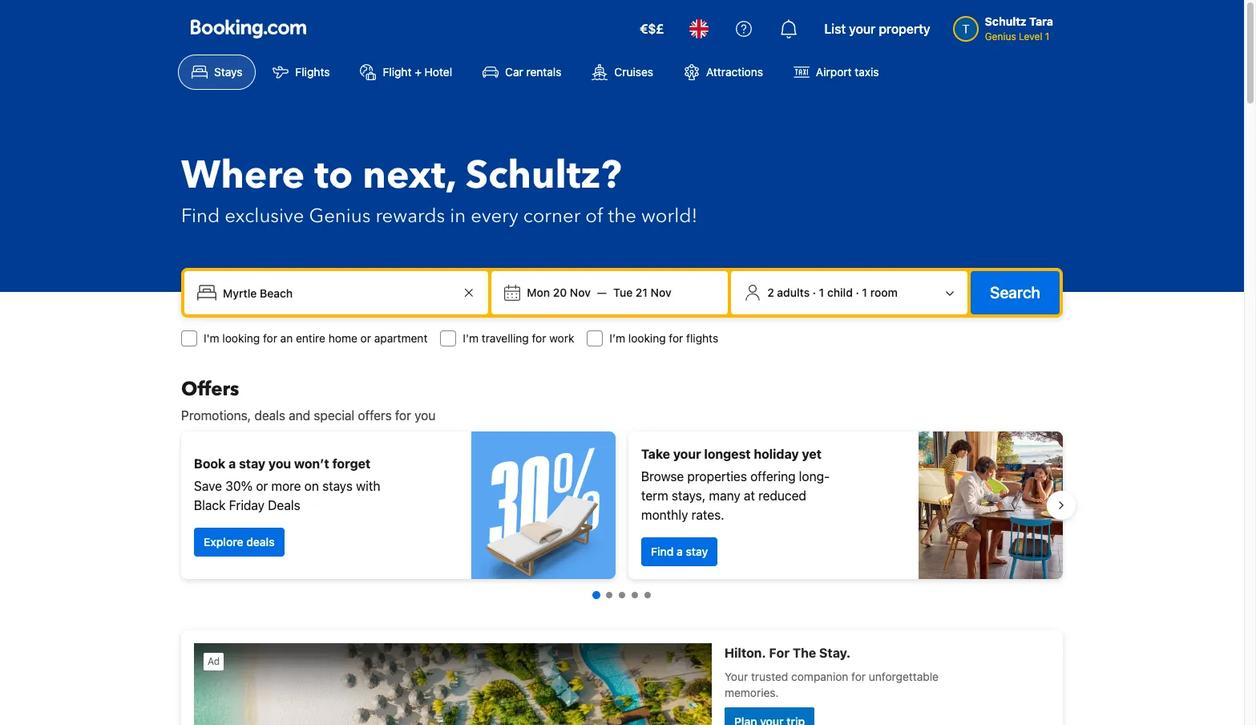 Task type: vqa. For each thing, say whether or not it's contained in the screenshot.
Us$32
no



Task type: locate. For each thing, give the bounding box(es) containing it.
0 vertical spatial deals
[[254, 408, 285, 423]]

you right offers on the left of the page
[[415, 408, 436, 423]]

offers main content
[[168, 376, 1076, 725]]

deals inside region
[[246, 535, 275, 549]]

stay down the 'rates.'
[[686, 545, 708, 558]]

find a stay
[[651, 545, 708, 558]]

and
[[289, 408, 311, 423]]

0 horizontal spatial a
[[229, 456, 236, 471]]

you up the more
[[269, 456, 291, 471]]

0 horizontal spatial stay
[[239, 456, 266, 471]]

· right child
[[856, 286, 860, 299]]

1 horizontal spatial a
[[677, 545, 683, 558]]

looking for i'm
[[629, 331, 666, 345]]

i'm up offers
[[204, 331, 219, 345]]

0 horizontal spatial your
[[674, 447, 702, 461]]

1 inside schultz tara genius level 1
[[1046, 30, 1050, 43]]

find inside region
[[651, 545, 674, 558]]

1 horizontal spatial i'm
[[463, 331, 479, 345]]

deals left the and
[[254, 408, 285, 423]]

nov right 21
[[651, 286, 672, 299]]

promotions,
[[181, 408, 251, 423]]

1 horizontal spatial 1
[[863, 286, 868, 299]]

Where are you going? field
[[217, 278, 460, 307]]

a inside book a stay you won't forget save 30% or more on stays with black friday deals
[[229, 456, 236, 471]]

find
[[181, 203, 220, 229], [651, 545, 674, 558]]

0 horizontal spatial i'm
[[204, 331, 219, 345]]

explore
[[204, 535, 243, 549]]

for left flights
[[669, 331, 684, 345]]

apartment
[[374, 331, 428, 345]]

0 horizontal spatial ·
[[813, 286, 816, 299]]

0 vertical spatial find
[[181, 203, 220, 229]]

for left work
[[532, 331, 547, 345]]

book
[[194, 456, 226, 471]]

a for book
[[229, 456, 236, 471]]

2 looking from the left
[[629, 331, 666, 345]]

room
[[871, 286, 898, 299]]

or right home
[[361, 331, 371, 345]]

every
[[471, 203, 519, 229]]

1 left "room"
[[863, 286, 868, 299]]

i'm
[[610, 331, 626, 345]]

offering
[[751, 469, 796, 484]]

exclusive
[[225, 203, 304, 229]]

0 vertical spatial your
[[849, 22, 876, 36]]

a down the 'monthly' at the bottom right
[[677, 545, 683, 558]]

booking.com image
[[191, 19, 306, 38]]

0 horizontal spatial nov
[[570, 286, 591, 299]]

1 horizontal spatial you
[[415, 408, 436, 423]]

reduced
[[759, 488, 807, 503]]

travelling
[[482, 331, 529, 345]]

1 horizontal spatial genius
[[985, 30, 1017, 43]]

a right book at bottom left
[[229, 456, 236, 471]]

stay inside book a stay you won't forget save 30% or more on stays with black friday deals
[[239, 456, 266, 471]]

i'm left "travelling"
[[463, 331, 479, 345]]

1 vertical spatial you
[[269, 456, 291, 471]]

looking left an
[[222, 331, 260, 345]]

1 · from the left
[[813, 286, 816, 299]]

1 nov from the left
[[570, 286, 591, 299]]

i'm
[[204, 331, 219, 345], [463, 331, 479, 345]]

at
[[744, 488, 755, 503]]

deals
[[254, 408, 285, 423], [246, 535, 275, 549]]

you
[[415, 408, 436, 423], [269, 456, 291, 471]]

for inside offers promotions, deals and special offers for you
[[395, 408, 411, 423]]

0 vertical spatial genius
[[985, 30, 1017, 43]]

1 horizontal spatial stay
[[686, 545, 708, 558]]

1 looking from the left
[[222, 331, 260, 345]]

nov
[[570, 286, 591, 299], [651, 286, 672, 299]]

0 horizontal spatial find
[[181, 203, 220, 229]]

1 vertical spatial stay
[[686, 545, 708, 558]]

find down where
[[181, 203, 220, 229]]

1 vertical spatial genius
[[309, 203, 371, 229]]

for right offers on the left of the page
[[395, 408, 411, 423]]

for left an
[[263, 331, 277, 345]]

i'm looking for an entire home or apartment
[[204, 331, 428, 345]]

the
[[608, 203, 637, 229]]

or inside book a stay you won't forget save 30% or more on stays with black friday deals
[[256, 479, 268, 493]]

1 vertical spatial your
[[674, 447, 702, 461]]

1 vertical spatial find
[[651, 545, 674, 558]]

1 horizontal spatial or
[[361, 331, 371, 345]]

offers
[[358, 408, 392, 423]]

stay up the 30%
[[239, 456, 266, 471]]

stays link
[[178, 55, 256, 90]]

region
[[168, 425, 1076, 585]]

genius down schultz
[[985, 30, 1017, 43]]

airport
[[816, 65, 852, 79]]

stays
[[322, 479, 353, 493]]

looking
[[222, 331, 260, 345], [629, 331, 666, 345]]

0 horizontal spatial genius
[[309, 203, 371, 229]]

1 vertical spatial or
[[256, 479, 268, 493]]

properties
[[688, 469, 747, 484]]

looking right i'm
[[629, 331, 666, 345]]

next,
[[363, 149, 456, 202]]

0 vertical spatial you
[[415, 408, 436, 423]]

or
[[361, 331, 371, 345], [256, 479, 268, 493]]

1 vertical spatial a
[[677, 545, 683, 558]]

1 down tara
[[1046, 30, 1050, 43]]

world!
[[642, 203, 698, 229]]

mon
[[527, 286, 550, 299]]

list your property link
[[815, 10, 940, 48]]

many
[[709, 488, 741, 503]]

stay
[[239, 456, 266, 471], [686, 545, 708, 558]]

0 horizontal spatial you
[[269, 456, 291, 471]]

work
[[550, 331, 575, 345]]

2 · from the left
[[856, 286, 860, 299]]

1 left child
[[819, 286, 825, 299]]

find inside where to next, schultz? find exclusive genius rewards in every corner of the world!
[[181, 203, 220, 229]]

search
[[991, 283, 1041, 302]]

1 horizontal spatial find
[[651, 545, 674, 558]]

0 horizontal spatial looking
[[222, 331, 260, 345]]

your account menu schultz tara genius level 1 element
[[953, 7, 1060, 44]]

1 horizontal spatial your
[[849, 22, 876, 36]]

genius down to on the top of page
[[309, 203, 371, 229]]

1 horizontal spatial ·
[[856, 286, 860, 299]]

1
[[1046, 30, 1050, 43], [819, 286, 825, 299], [863, 286, 868, 299]]

offers promotions, deals and special offers for you
[[181, 376, 436, 423]]

nov right 20
[[570, 286, 591, 299]]

your inside the take your longest holiday yet browse properties offering long- term stays, many at reduced monthly rates.
[[674, 447, 702, 461]]

attractions
[[707, 65, 763, 79]]

where
[[181, 149, 305, 202]]

0 vertical spatial or
[[361, 331, 371, 345]]

explore deals link
[[194, 528, 284, 557]]

your right list
[[849, 22, 876, 36]]

car rentals link
[[469, 55, 575, 90]]

0 vertical spatial stay
[[239, 456, 266, 471]]

for for flights
[[669, 331, 684, 345]]

1 horizontal spatial looking
[[629, 331, 666, 345]]

schultz tara genius level 1
[[985, 14, 1054, 43]]

your
[[849, 22, 876, 36], [674, 447, 702, 461]]

· right 'adults'
[[813, 286, 816, 299]]

deals right explore
[[246, 535, 275, 549]]

2 horizontal spatial 1
[[1046, 30, 1050, 43]]

where to next, schultz? find exclusive genius rewards in every corner of the world!
[[181, 149, 698, 229]]

1 i'm from the left
[[204, 331, 219, 345]]

your for property
[[849, 22, 876, 36]]

your right take
[[674, 447, 702, 461]]

0 horizontal spatial or
[[256, 479, 268, 493]]

more
[[271, 479, 301, 493]]

1 vertical spatial deals
[[246, 535, 275, 549]]

progress bar
[[593, 591, 651, 599]]

stay for book
[[239, 456, 266, 471]]

1 horizontal spatial nov
[[651, 286, 672, 299]]

30%
[[225, 479, 253, 493]]

2 i'm from the left
[[463, 331, 479, 345]]

won't
[[294, 456, 329, 471]]

for
[[263, 331, 277, 345], [532, 331, 547, 345], [669, 331, 684, 345], [395, 408, 411, 423]]

flights
[[687, 331, 719, 345]]

save
[[194, 479, 222, 493]]

0 vertical spatial a
[[229, 456, 236, 471]]

hotel
[[425, 65, 452, 79]]

your for longest
[[674, 447, 702, 461]]

you inside book a stay you won't forget save 30% or more on stays with black friday deals
[[269, 456, 291, 471]]

or right the 30%
[[256, 479, 268, 493]]

find down the 'monthly' at the bottom right
[[651, 545, 674, 558]]

progress bar inside offers main content
[[593, 591, 651, 599]]



Task type: describe. For each thing, give the bounding box(es) containing it.
longest
[[705, 447, 751, 461]]

2 nov from the left
[[651, 286, 672, 299]]

an
[[280, 331, 293, 345]]

term
[[642, 488, 669, 503]]

schultz?
[[466, 149, 622, 202]]

20
[[553, 286, 567, 299]]

0 horizontal spatial 1
[[819, 286, 825, 299]]

explore deals
[[204, 535, 275, 549]]

home
[[329, 331, 358, 345]]

a for find
[[677, 545, 683, 558]]

+
[[415, 65, 422, 79]]

adults
[[777, 286, 810, 299]]

search button
[[971, 271, 1060, 314]]

car rentals
[[505, 65, 562, 79]]

2 adults · 1 child · 1 room
[[768, 286, 898, 299]]

in
[[450, 203, 466, 229]]

friday
[[229, 498, 265, 512]]

for for work
[[532, 331, 547, 345]]

airport taxis link
[[780, 55, 893, 90]]

child
[[828, 286, 853, 299]]

cruises link
[[579, 55, 667, 90]]

forget
[[333, 456, 371, 471]]

i'm for i'm looking for an entire home or apartment
[[204, 331, 219, 345]]

mon 20 nov — tue 21 nov
[[527, 286, 672, 299]]

region containing take your longest holiday yet
[[168, 425, 1076, 585]]

property
[[879, 22, 931, 36]]

find a stay link
[[642, 537, 718, 566]]

flights
[[295, 65, 330, 79]]

offers
[[181, 376, 239, 403]]

search for black friday deals on stays image
[[472, 431, 616, 579]]

tue 21 nov button
[[607, 278, 678, 307]]

€$£ button
[[630, 10, 674, 48]]

on
[[305, 479, 319, 493]]

list
[[825, 22, 846, 36]]

stays,
[[672, 488, 706, 503]]

genius inside where to next, schultz? find exclusive genius rewards in every corner of the world!
[[309, 203, 371, 229]]

i'm looking for flights
[[610, 331, 719, 345]]

holiday
[[754, 447, 799, 461]]

browse
[[642, 469, 684, 484]]

rewards
[[376, 203, 445, 229]]

rentals
[[527, 65, 562, 79]]

car
[[505, 65, 524, 79]]

21
[[636, 286, 648, 299]]

2 adults · 1 child · 1 room button
[[738, 277, 962, 308]]

for for an
[[263, 331, 277, 345]]

taxis
[[855, 65, 879, 79]]

yet
[[802, 447, 822, 461]]

i'm travelling for work
[[463, 331, 575, 345]]

special
[[314, 408, 355, 423]]

—
[[597, 286, 607, 299]]

airport taxis
[[816, 65, 879, 79]]

long-
[[799, 469, 830, 484]]

genius inside schultz tara genius level 1
[[985, 30, 1017, 43]]

flights link
[[259, 55, 344, 90]]

tara
[[1030, 14, 1054, 28]]

corner
[[523, 203, 581, 229]]

cruises
[[615, 65, 654, 79]]

entire
[[296, 331, 326, 345]]

flight
[[383, 65, 412, 79]]

mon 20 nov button
[[521, 278, 597, 307]]

book a stay you won't forget save 30% or more on stays with black friday deals
[[194, 456, 381, 512]]

take
[[642, 447, 670, 461]]

flight + hotel link
[[347, 55, 466, 90]]

flight + hotel
[[383, 65, 452, 79]]

list your property
[[825, 22, 931, 36]]

black
[[194, 498, 226, 512]]

level
[[1019, 30, 1043, 43]]

take your longest holiday yet browse properties offering long- term stays, many at reduced monthly rates.
[[642, 447, 830, 522]]

looking for i'm
[[222, 331, 260, 345]]

advertisement region
[[181, 630, 1063, 725]]

stay for find
[[686, 545, 708, 558]]

deals
[[268, 498, 300, 512]]

with
[[356, 479, 381, 493]]

to
[[315, 149, 353, 202]]

of
[[586, 203, 604, 229]]

stays
[[214, 65, 243, 79]]

you inside offers promotions, deals and special offers for you
[[415, 408, 436, 423]]

take your longest holiday yet image
[[919, 431, 1063, 579]]

i'm for i'm travelling for work
[[463, 331, 479, 345]]

rates.
[[692, 508, 725, 522]]

monthly
[[642, 508, 689, 522]]

schultz
[[985, 14, 1027, 28]]

tue
[[614, 286, 633, 299]]

attractions link
[[671, 55, 777, 90]]

€$£
[[640, 22, 664, 36]]

2
[[768, 286, 775, 299]]

deals inside offers promotions, deals and special offers for you
[[254, 408, 285, 423]]



